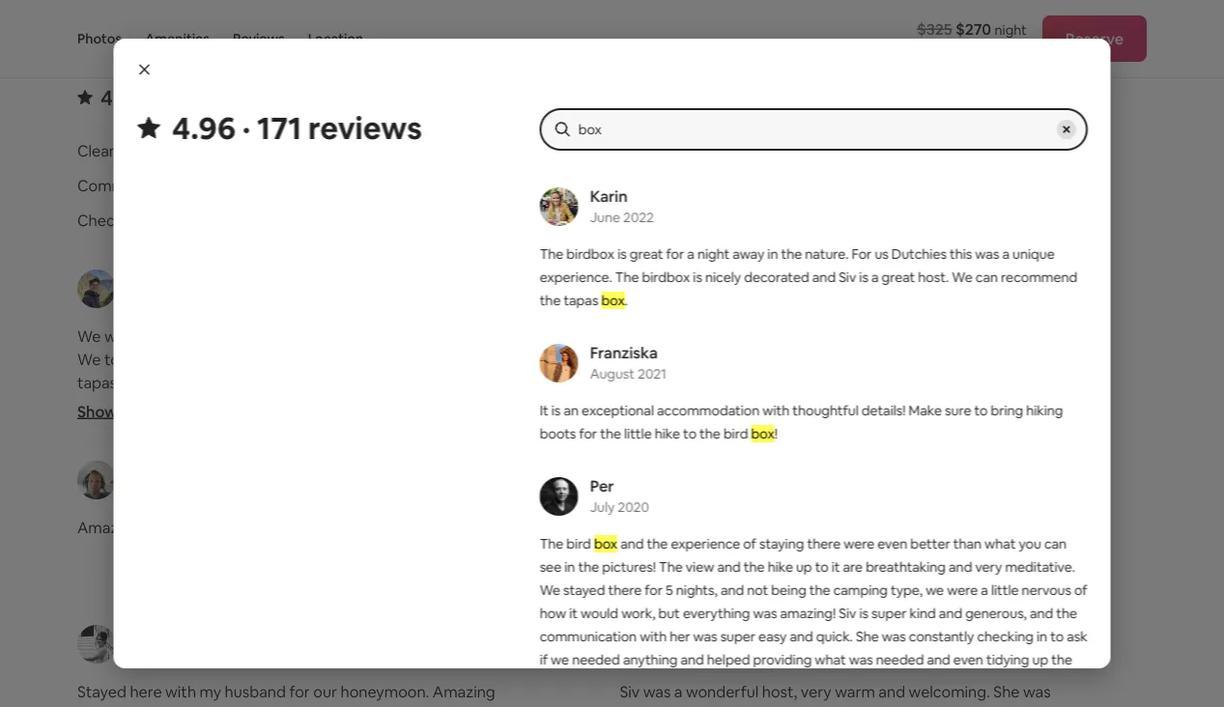 Task type: describe. For each thing, give the bounding box(es) containing it.
of right nervous
[[1074, 582, 1087, 599]]

in down the communication
[[128, 210, 140, 230]]

the down experience.
[[539, 292, 561, 309]]

for inside 'stayed here with my husband for our honeymoon. amazing views! absolutely worth it.'
[[289, 682, 310, 702]]

alejandra image
[[77, 626, 116, 664]]

is down camping
[[859, 605, 868, 622]]

and down outdoor
[[984, 705, 1011, 708]]

siv inside the birdbox is great for a night away in the nature. for us dutchies this was a unique experience. the birdbox is nicely decorated and siv is a great host. we can recommend the tapas
[[839, 269, 856, 286]]

up inside . unfortunately, the window was not tight and so we woke up with about 40 bites per person and many mosquitoes. we saw the leak and made a video and photos. the check-out followed so immediately and siv apologized. however, further messages were then ignored and no concession at all for this situation and the leaking bird
[[777, 19, 793, 37]]

2021
[[637, 365, 666, 383]]

· inside dialog
[[242, 107, 250, 148]]

if
[[539, 651, 548, 669]]

boots
[[539, 425, 576, 443]]

we down reviewers
[[952, 373, 973, 393]]

for inside . unfortunately, the window was not tight and so we woke up with about 40 bites per person and many mosquitoes. we saw the leak and made a video and photos. the check-out followed so immediately and siv apologized. however, further messages were then ignored and no concession at all for this situation and the leaking bird
[[644, 89, 662, 106]]

as right well on the bottom right of page
[[658, 698, 672, 708]]

we left the took
[[77, 350, 101, 369]]

were inside we were warmly welcomed and guided to the birdbox by siv. we took advantage of the offer to arrange breakfast and tapas for dinner and this is highly recommended! the location is beautiful and the small space is fully equipped. you can even make an egg for breakfast!
[[104, 326, 140, 346]]

franziska image
[[539, 344, 578, 383]]

weds.
[[665, 541, 706, 561]]

0 horizontal spatial had
[[620, 350, 647, 369]]

to down said,
[[620, 396, 635, 416]]

how
[[539, 605, 566, 622]]

box for karin
[[601, 292, 625, 309]]

and inside were made. a leak can happen, but such an ignorant manner and not responding is really not okay. we are really disappointed!
[[774, 112, 797, 130]]

the inside . unfortunately, the window was not tight and so we woke up with about 40 bites per person and many mosquitoes. we saw the leak and made a video and photos. the check-out followed so immediately and siv apologized. however, further messages were then ignored and no concession at all for this situation and the leaking bird
[[911, 43, 935, 60]]

overall
[[579, 675, 623, 692]]

0 horizontal spatial .
[[625, 292, 628, 309]]

1 more from the left
[[120, 402, 159, 422]]

and up 'all'
[[619, 66, 643, 83]]

was up also
[[643, 682, 671, 702]]

her
[[670, 628, 690, 646]]

and right view on the right of page
[[717, 559, 741, 576]]

manner
[[723, 112, 771, 130]]

bird inside and the experience of staying there were even better than what you can see in the pictures! the view and the hike up to it are breathtaking and very meditative. we stayed there for 5 nights, and not being the camping type, we were a little nervous of how it would work, but everything was amazing! siv is super kind and generous, and the communication with her was super easy and quick. she was constantly checking in to ask if we needed anything and helped providing what was needed and even tidying up the place. overall the whole experience is highly recommended for both the outdoor possibilities as well as the bird
[[699, 698, 723, 708]]

bites
[[885, 19, 916, 37]]

tapas inside the birdbox is great for a night away in the nature. for us dutchies this was a unique experience. the birdbox is nicely decorated and siv is a great host. we can recommend the tapas
[[563, 292, 598, 309]]

box for franziska
[[751, 425, 774, 443]]

outdoor
[[988, 675, 1039, 692]]

decorated
[[744, 269, 809, 286]]

was up lot
[[678, 326, 706, 346]]

she inside and the experience of staying there were even better than what you can see in the pictures! the view and the hike up to it are breathtaking and very meditative. we stayed there for 5 nights, and not being the camping type, we were a little nervous of how it would work, but everything was amazing! siv is super kind and generous, and the communication with her was super easy and quick. she was constantly checking in to ask if we needed anything and helped providing what was needed and even tidying up the place. overall the whole experience is highly recommended for both the outdoor possibilities as well as the bird
[[856, 628, 879, 646]]

tina
[[670, 268, 701, 288]]

than
[[953, 535, 982, 553]]

siv down 2020
[[620, 518, 640, 538]]

was down tidying
[[1024, 682, 1051, 702]]

were up generous, on the bottom
[[947, 582, 978, 599]]

was up easy
[[753, 605, 777, 622]]

have
[[1012, 350, 1045, 369]]

maciej image
[[77, 461, 116, 500]]

july for per
[[590, 499, 615, 516]]

dutchies
[[891, 246, 947, 263]]

walk,
[[620, 419, 656, 439]]

due
[[920, 396, 947, 416]]

and inside the birdbox is great for a night away in the nature. for us dutchies this was a unique experience. the birdbox is nicely decorated and siv is a great host. we can recommend the tapas
[[812, 269, 836, 286]]

to down adventure
[[769, 350, 785, 369]]

2 needed from the left
[[876, 651, 924, 669]]

would inside and the experience of staying there were even better than what you can see in the pictures! the view and the hike up to it are breathtaking and very meditative. we stayed there for 5 nights, and not being the camping type, we were a little nervous of how it would work, but everything was amazing! siv is super kind and generous, and the communication with her was super easy and quick. she was constantly checking in to ask if we needed anything and helped providing what was needed and even tidying up the place. overall the whole experience is highly recommended for both the outdoor possibilities as well as the bird
[[580, 605, 618, 622]]

with inside and the experience of staying there were even better than what you can see in the pictures! the view and the hike up to it are breathtaking and very meditative. we stayed there for 5 nights, and not being the camping type, we were a little nervous of how it would work, but everything was amazing! siv is super kind and generous, and the communication with her was super easy and quick. she was constantly checking in to ask if we needed anything and helped providing what was needed and even tidying up the place. overall the whole experience is highly recommended for both the outdoor possibilities as well as the bird
[[640, 628, 667, 646]]

accommodation
[[657, 402, 759, 420]]

this inside . unfortunately, the window was not tight and so we woke up with about 40 bites per person and many mosquitoes. we saw the leak and made a video and photos. the check-out followed so immediately and siv apologized. however, further messages were then ignored and no concession at all for this situation and the leaking bird
[[665, 89, 688, 106]]

0 horizontal spatial reviews
[[193, 84, 269, 111]]

is down "value"
[[617, 246, 627, 263]]

for inside it is an exceptional accommodation with thoughtful details!  make sure to bring hiking boots for the little hike to the bird
[[579, 425, 597, 443]]

small
[[216, 396, 252, 416]]

and up nights
[[767, 373, 794, 393]]

would inside siv was a very helpful and amazing host for our two stays as newly weds. thank you again, siv and we would hope that everybody takes the opportunity to come to this place.
[[910, 541, 953, 561]]

the up well on the bottom right of page
[[626, 675, 647, 692]]

advantage
[[141, 350, 216, 369]]

karin
[[590, 186, 627, 206]]

egg
[[178, 419, 206, 439]]

highly inside we were warmly welcomed and guided to the birdbox by siv. we took advantage of the offer to arrange breakfast and tapas for dinner and this is highly recommended! the location is beautiful and the small space is fully equipped. you can even make an egg for breakfast!
[[266, 373, 309, 393]]

we down enjoy
[[742, 442, 763, 462]]

thank
[[710, 541, 754, 561]]

to right sure
[[974, 402, 988, 420]]

the up 'amazing!'
[[809, 582, 830, 599]]

you inside siv was a very helpful and amazing host for our two stays as newly weds. thank you again, siv and we would hope that everybody takes the opportunity to come to this place.
[[757, 541, 783, 561]]

show more button for a
[[620, 402, 717, 422]]

staying
[[759, 535, 804, 553]]

2 vertical spatial even
[[953, 651, 983, 669]]

a up the tina
[[687, 246, 694, 263]]

hike inside it is an exceptional accommodation with thoughtful details!  make sure to bring hiking boots for the little hike to the bird
[[655, 425, 680, 443]]

an inside we were warmly welcomed and guided to the birdbox by siv. we took advantage of the offer to arrange breakfast and tapas for dinner and this is highly recommended! the location is beautiful and the small space is fully equipped. you can even make an egg for breakfast!
[[157, 419, 175, 439]]

the down chose
[[970, 396, 994, 416]]

but inside and the experience of staying there were even better than what you can see in the pictures! the view and the hike up to it are breathtaking and very meditative. we stayed there for 5 nights, and not being the camping type, we were a little nervous of how it would work, but everything was amazing! siv is super kind and generous, and the communication with her was super easy and quick. she was constantly checking in to ask if we needed anything and helped providing what was needed and even tidying up the place. overall the whole experience is highly recommended for both the outdoor possibilities as well as the bird
[[658, 605, 680, 622]]

to right the due
[[951, 396, 966, 416]]

with inside 'stayed here with my husband for our honeymoon. amazing views! absolutely worth it.'
[[165, 682, 196, 702]]

a inside and the experience of staying there were even better than what you can see in the pictures! the view and the hike up to it are breathtaking and very meditative. we stayed there for 5 nights, and not being the camping type, we were a little nervous of how it would work, but everything was amazing! siv is super kind and generous, and the communication with her was super easy and quick. she was constantly checking in to ask if we needed anything and helped providing what was needed and even tidying up the place. overall the whole experience is highly recommended for both the outdoor possibilities as well as the bird
[[981, 582, 988, 599]]

for up beautiful
[[120, 373, 141, 393]]

we up kind
[[926, 582, 944, 599]]

bring
[[991, 402, 1023, 420]]

the inside 'birdbox was an adventure that will not soon be forgotten. we had a lot of rain prior to our stay and as other reviewers have said, the walk is long and boggy. unfortunately we chose not to stay the whole 3 nights we had planned due to the difficult walk, but we did enjoy our time there. the bed was comfortable and we slept well.'
[[888, 419, 915, 439]]

reserve button
[[1043, 15, 1147, 62]]

1 vertical spatial had
[[829, 396, 856, 416]]

and up pictures!
[[620, 535, 644, 553]]

and down unfortunately,
[[989, 19, 1013, 37]]

is up space
[[253, 373, 263, 393]]

the down the accommodation
[[699, 425, 720, 443]]

however,
[[742, 66, 799, 83]]

to down the accommodation
[[683, 425, 696, 443]]

everything
[[683, 605, 750, 622]]

0 vertical spatial birdbox
[[566, 246, 614, 263]]

clear search image
[[1062, 125, 1071, 134]]

very inside siv was a very helpful and amazing host for our two stays as newly weds. thank you again, siv and we would hope that everybody takes the opportunity to come to this place.
[[686, 518, 717, 538]]

$325
[[917, 19, 953, 39]]

siv.
[[485, 326, 508, 346]]

and down nervous
[[1030, 605, 1053, 622]]

make
[[909, 402, 942, 420]]

mosquitoes.
[[539, 43, 616, 60]]

to down amazing
[[815, 559, 828, 576]]

the inside siv was a wonderful host, very warm and welcoming. she was also super flexible. we greatly appreciated the stay and highl
[[924, 705, 948, 708]]

for left both
[[910, 675, 928, 692]]

with inside . unfortunately, the window was not tight and so we woke up with about 40 bites per person and many mosquitoes. we saw the leak and made a video and photos. the check-out followed so immediately and siv apologized. however, further messages were then ignored and no concession at all for this situation and the leaking bird
[[796, 19, 823, 37]]

views!
[[77, 705, 121, 708]]

1 vertical spatial birdbox
[[642, 269, 690, 286]]

all
[[628, 89, 641, 106]]

flexible.
[[695, 705, 750, 708]]

stayed here with my husband for our honeymoon. amazing views! absolutely worth it.
[[77, 682, 496, 708]]

siv inside and the experience of staying there were even better than what you can see in the pictures! the view and the hike up to it are breathtaking and very meditative. we stayed there for 5 nights, and not being the camping type, we were a little nervous of how it would work, but everything was amazing! siv is super kind and generous, and the communication with her was super easy and quick. she was constantly checking in to ask if we needed anything and helped providing what was needed and even tidying up the place. overall the whole experience is highly recommended for both the outdoor possibilities as well as the bird
[[839, 605, 856, 622]]

1 vertical spatial up
[[796, 559, 812, 576]]

not inside . unfortunately, the window was not tight and so we woke up with about 40 bites per person and many mosquitoes. we saw the leak and made a video and photos. the check-out followed so immediately and siv apologized. however, further messages were then ignored and no concession at all for this situation and the leaking bird
[[618, 19, 640, 37]]

0 horizontal spatial stay
[[639, 396, 668, 416]]

2 horizontal spatial up
[[1032, 651, 1048, 669]]

amazing place, very helpful hosts. 10/10
[[77, 518, 359, 538]]

to left ask
[[1050, 628, 1064, 646]]

per july 2020
[[590, 476, 649, 516]]

!
[[774, 425, 778, 443]]

2020
[[618, 499, 649, 516]]

hike inside and the experience of staying there were even better than what you can see in the pictures! the view and the hike up to it are breathtaking and very meditative. we stayed there for 5 nights, and not being the camping type, we were a little nervous of how it would work, but everything was amazing! siv is super kind and generous, and the communication with her was super easy and quick. she was constantly checking in to ask if we needed anything and helped providing what was needed and even tidying up the place. overall the whole experience is highly recommended for both the outdoor possibilities as well as the bird
[[768, 559, 793, 576]]

was right bed in the bottom right of the page
[[950, 419, 978, 439]]

5
[[666, 582, 673, 599]]

little inside it is an exceptional accommodation with thoughtful details!  make sure to bring hiking boots for the little hike to the bird
[[624, 425, 652, 443]]

julie
[[670, 624, 704, 644]]

night inside the $325 $270 night
[[995, 21, 1027, 38]]

constantly
[[909, 628, 974, 646]]

and down will
[[848, 350, 875, 369]]

night inside the birdbox is great for a night away in the nature. for us dutchies this was a unique experience. the birdbox is nicely decorated and siv is a great host. we can recommend the tapas
[[697, 246, 729, 263]]

meditative.
[[1005, 559, 1075, 576]]

bird inside it is an exceptional accommodation with thoughtful details!  make sure to bring hiking boots for the little hike to the bird
[[723, 425, 748, 443]]

1 needed from the left
[[572, 651, 620, 669]]

we were warmly welcomed and guided to the birdbox by siv. we took advantage of the offer to arrange breakfast and tapas for dinner and this is highly recommended! the location is beautiful and the small space is fully equipped. you can even make an egg for breakfast!
[[77, 326, 513, 439]]

is inside were made. a leak can happen, but such an ignorant manner and not responding is really not okay. we are really disappointed!
[[898, 112, 907, 130]]

hosts.
[[275, 518, 317, 538]]

for down small
[[209, 419, 230, 439]]

and down by
[[452, 350, 479, 369]]

better
[[910, 535, 950, 553]]

was up '2023'
[[693, 628, 717, 646]]

the down lot
[[656, 373, 680, 393]]

time
[[806, 419, 839, 439]]

is left beautiful
[[77, 396, 88, 416]]

a down us on the right top of the page
[[871, 269, 879, 286]]

it is an exceptional accommodation with thoughtful details!  make sure to bring hiking boots for the little hike to the bird
[[539, 402, 1063, 443]]

responding
[[824, 112, 895, 130]]

recommend
[[1001, 269, 1077, 286]]

our right the !
[[779, 419, 803, 439]]

ignored
[[980, 66, 1028, 83]]

and up offer
[[276, 326, 303, 346]]

that inside 'birdbox was an adventure that will not soon be forgotten. we had a lot of rain prior to our stay and as other reviewers have said, the walk is long and boggy. unfortunately we chose not to stay the whole 3 nights we had planned due to the difficult walk, but we did enjoy our time there. the bed was comfortable and we slept well.'
[[806, 326, 835, 346]]

we left did
[[687, 419, 708, 439]]

is down providing
[[763, 675, 772, 692]]

the right both
[[964, 675, 985, 692]]

further
[[802, 66, 846, 83]]

the down ask
[[1051, 651, 1072, 669]]

that inside siv was a very helpful and amazing host for our two stays as newly weds. thank you again, siv and we would hope that everybody takes the opportunity to come to this place.
[[996, 541, 1026, 561]]

and down than
[[949, 559, 972, 576]]

view
[[686, 559, 714, 576]]

photos
[[77, 30, 122, 47]]

you inside and the experience of staying there were even better than what you can see in the pictures! the view and the hike up to it are breathtaking and very meditative. we stayed there for 5 nights, and not being the camping type, we were a little nervous of how it would work, but everything was amazing! siv is super kind and generous, and the communication with her was super easy and quick. she was constantly checking in to ask if we needed anything and helped providing what was needed and even tidying up the place. overall the whole experience is highly recommended for both the outdoor possibilities as well as the bird
[[1019, 535, 1041, 553]]

the down "exceptional"
[[600, 425, 621, 443]]

bird up the 'stayed' on the bottom
[[566, 535, 591, 553]]

karin june 2022
[[590, 186, 654, 226]]

2022
[[623, 209, 654, 226]]

0 horizontal spatial what
[[815, 651, 846, 669]]

10/10
[[321, 518, 359, 538]]

the up box .
[[615, 269, 639, 286]]

the up decorated
[[781, 246, 802, 263]]

greatly
[[780, 705, 830, 708]]

little inside and the experience of staying there were even better than what you can see in the pictures! the view and the hike up to it are breathtaking and very meditative. we stayed there for 5 nights, and not being the camping type, we were a little nervous of how it would work, but everything was amazing! siv is super kind and generous, and the communication with her was super easy and quick. she was constantly checking in to ask if we needed anything and helped providing what was needed and even tidying up the place. overall the whole experience is highly recommended for both the outdoor possibilities as well as the bird
[[991, 582, 1019, 599]]

birdbox
[[620, 326, 675, 346]]

accuracy
[[620, 141, 687, 161]]

arrange
[[322, 350, 378, 369]]

a inside siv was a very helpful and amazing host for our two stays as newly weds. thank you again, siv and we would hope that everybody takes the opportunity to come to this place.
[[674, 518, 683, 538]]

is left fully
[[301, 396, 312, 416]]

helped
[[707, 651, 750, 669]]

bird inside . unfortunately, the window was not tight and so we woke up with about 40 bites per person and many mosquitoes. we saw the leak and made a video and photos. the check-out followed so immediately and siv apologized. however, further messages were then ignored and no concession at all for this situation and the leaking bird
[[845, 89, 870, 106]]

we inside . unfortunately, the window was not tight and so we woke up with about 40 bites per person and many mosquitoes. we saw the leak and made a video and photos. the check-out followed so immediately and siv apologized. however, further messages were then ignored and no concession at all for this situation and the leaking bird
[[619, 43, 639, 60]]

stay inside siv was a wonderful host, very warm and welcoming. she was also super flexible. we greatly appreciated the stay and highl
[[951, 705, 981, 708]]

experience.
[[539, 269, 612, 286]]

two
[[952, 518, 980, 538]]

the right the saw at the right
[[670, 43, 691, 60]]

and down host
[[855, 541, 882, 561]]

not down have
[[1022, 373, 1046, 393]]

per
[[919, 19, 940, 37]]

we inside siv was a wonderful host, very warm and welcoming. she was also super flexible. we greatly appreciated the stay and highl
[[753, 705, 777, 708]]

the down walk
[[672, 396, 696, 416]]

not down "made."
[[946, 112, 967, 130]]

guided
[[306, 326, 356, 346]]

we inside were made. a leak can happen, but such an ignorant manner and not responding is really not okay. we are really disappointed!
[[1005, 112, 1026, 130]]

leak inside . unfortunately, the window was not tight and so we woke up with about 40 bites per person and many mosquitoes. we saw the leak and made a video and photos. the check-out followed so immediately and siv apologized. however, further messages were then ignored and no concession at all for this situation and the leaking bird
[[694, 43, 719, 60]]

check-
[[938, 43, 980, 60]]

warm
[[835, 682, 876, 702]]

she inside siv was a wonderful host, very warm and welcoming. she was also super flexible. we greatly appreciated the stay and highl
[[994, 682, 1020, 702]]

made
[[748, 43, 784, 60]]

super inside siv was a wonderful host, very warm and welcoming. she was also super flexible. we greatly appreciated the stay and highl
[[652, 705, 692, 708]]

this inside the birdbox is great for a night away in the nature. for us dutchies this was a unique experience. the birdbox is nicely decorated and siv is a great host. we can recommend the tapas
[[950, 246, 972, 263]]

a inside . unfortunately, the window was not tight and so we woke up with about 40 bites per person and many mosquitoes. we saw the leak and made a video and photos. the check-out followed so immediately and siv apologized. however, further messages were then ignored and no concession at all for this situation and the leaking bird
[[787, 43, 794, 60]]

walk
[[683, 373, 715, 393]]

the right takes
[[744, 559, 765, 576]]

in inside the birdbox is great for a night away in the nature. for us dutchies this was a unique experience. the birdbox is nicely decorated and siv is a great host. we can recommend the tapas
[[767, 246, 778, 263]]

4.96 · 171 reviews dialog
[[114, 0, 1111, 708]]

birdbox inside we were warmly welcomed and guided to the birdbox by siv. we took advantage of the offer to arrange breakfast and tapas for dinner and this is highly recommended! the location is beautiful and the small space is fully equipped. you can even make an egg for breakfast!
[[406, 326, 461, 346]]

amazing inside 'stayed here with my husband for our honeymoon. amazing views! absolutely worth it.'
[[433, 682, 496, 702]]

40
[[866, 19, 882, 37]]

breakfast
[[381, 350, 449, 369]]

soon
[[892, 326, 927, 346]]

siv inside siv was a wonderful host, very warm and welcoming. she was also super flexible. we greatly appreciated the stay and highl
[[620, 682, 640, 702]]

$325 $270 night
[[917, 19, 1027, 39]]

is inside it is an exceptional accommodation with thoughtful details!  make sure to bring hiking boots for the little hike to the bird
[[551, 402, 560, 420]]

0 horizontal spatial ·
[[148, 84, 154, 111]]

very inside and the experience of staying there were even better than what you can see in the pictures! the view and the hike up to it are breathtaking and very meditative. we stayed there for 5 nights, and not being the camping type, we were a little nervous of how it would work, but everything was amazing! siv is super kind and generous, and the communication with her was super easy and quick. she was constantly checking in to ask if we needed anything and helped providing what was needed and even tidying up the place. overall the whole experience is highly recommended for both the outdoor possibilities as well as the bird
[[975, 559, 1002, 576]]

and up everything
[[720, 582, 744, 599]]

the inside siv was a very helpful and amazing host for our two stays as newly weds. thank you again, siv and we would hope that everybody takes the opportunity to come to this place.
[[741, 564, 766, 584]]

messages
[[849, 66, 911, 83]]

the up many
[[1045, 0, 1066, 14]]

is left nicely at the top of page
[[693, 269, 702, 286]]

and down however,
[[747, 89, 771, 106]]

the up ask
[[1056, 605, 1077, 622]]

the bird box
[[539, 535, 617, 553]]

2 horizontal spatial super
[[871, 605, 907, 622]]

to right offer
[[303, 350, 319, 369]]

a inside 'birdbox was an adventure that will not soon be forgotten. we had a lot of rain prior to our stay and as other reviewers have said, the walk is long and boggy. unfortunately we chose not to stay the whole 3 nights we had planned due to the difficult walk, but we did enjoy our time there. the bed was comfortable and we slept well.'
[[650, 350, 659, 369]]

the up see
[[539, 535, 563, 553]]

the down welcomed
[[238, 350, 262, 369]]

quick.
[[816, 628, 853, 646]]

recommended
[[815, 675, 907, 692]]

171 inside dialog
[[257, 107, 301, 148]]

the up everybody
[[647, 535, 668, 553]]

and down did
[[712, 442, 739, 462]]

in left ask
[[1037, 628, 1047, 646]]

not down leaking
[[800, 112, 822, 130]]

reviews
[[233, 30, 285, 47]]

box .
[[601, 292, 628, 309]]

and left made
[[722, 43, 745, 60]]

1 horizontal spatial super
[[720, 628, 755, 646]]

by
[[464, 326, 482, 346]]

the up egg
[[188, 396, 212, 416]]

july for julie
[[670, 647, 695, 664]]

communication
[[77, 176, 191, 195]]

0 vertical spatial there
[[807, 535, 841, 553]]



Task type: locate. For each thing, give the bounding box(es) containing it.
0 horizontal spatial show more
[[77, 402, 159, 422]]

.
[[947, 0, 950, 14], [625, 292, 628, 309]]

0 horizontal spatial birdbox
[[406, 326, 461, 346]]

we right if
[[551, 651, 569, 669]]

and down about
[[834, 43, 858, 60]]

very right place,
[[189, 518, 220, 538]]

to up arrange
[[360, 326, 375, 346]]

2 show more from the left
[[620, 402, 702, 422]]

1 horizontal spatial it
[[831, 559, 840, 576]]

location
[[308, 30, 364, 47], [620, 176, 682, 195]]

0 vertical spatial are
[[1029, 112, 1048, 130]]

0 horizontal spatial 4.96
[[101, 84, 144, 111]]

and
[[675, 19, 699, 37], [989, 19, 1013, 37], [722, 43, 745, 60], [834, 43, 858, 60], [619, 66, 643, 83], [1031, 66, 1055, 83], [747, 89, 771, 106], [774, 112, 797, 130], [812, 269, 836, 286], [276, 326, 303, 346], [452, 350, 479, 369], [848, 350, 875, 369], [193, 373, 220, 393], [767, 373, 794, 393], [158, 396, 185, 416], [712, 442, 739, 462], [772, 518, 799, 538], [620, 535, 644, 553], [855, 541, 882, 561], [717, 559, 741, 576], [949, 559, 972, 576], [720, 582, 744, 599], [939, 605, 962, 622], [1030, 605, 1053, 622], [790, 628, 813, 646], [680, 651, 704, 669], [927, 651, 950, 669], [879, 682, 906, 702], [984, 705, 1011, 708]]

july inside julie july 2023
[[670, 647, 695, 664]]

1 vertical spatial location
[[620, 176, 682, 195]]

forgotten.
[[952, 326, 1025, 346]]

be
[[930, 326, 949, 346]]

at
[[612, 89, 625, 106]]

whole inside 'birdbox was an adventure that will not soon be forgotten. we had a lot of rain prior to our stay and as other reviewers have said, the walk is long and boggy. unfortunately we chose not to stay the whole 3 nights we had planned due to the difficult walk, but we did enjoy our time there. the bed was comfortable and we slept well.'
[[699, 396, 742, 416]]

1 vertical spatial box
[[751, 425, 774, 443]]

· up cleanliness
[[148, 84, 154, 111]]

4.96 inside dialog
[[172, 107, 235, 148]]

needed
[[572, 651, 620, 669], [876, 651, 924, 669]]

1 horizontal spatial what
[[985, 535, 1016, 553]]

was inside siv was a very helpful and amazing host for our two stays as newly weds. thank you again, siv and we would hope that everybody takes the opportunity to come to this place.
[[643, 518, 671, 538]]

checking
[[977, 628, 1034, 646]]

kind
[[910, 605, 936, 622]]

place,
[[143, 518, 186, 538]]

highly inside and the experience of staying there were even better than what you can see in the pictures! the view and the hike up to it are breathtaking and very meditative. we stayed there for 5 nights, and not being the camping type, we were a little nervous of how it would work, but everything was amazing! siv is super kind and generous, and the communication with her was super easy and quick. she was constantly checking in to ask if we needed anything and helped providing what was needed and even tidying up the place. overall the whole experience is highly recommended for both the outdoor possibilities as well as the bird
[[775, 675, 812, 692]]

0 horizontal spatial july
[[590, 499, 615, 516]]

list containing tina
[[70, 268, 1155, 708]]

reviews down reviews
[[193, 84, 269, 111]]

breathtaking
[[866, 559, 946, 576]]

a
[[975, 89, 984, 106]]

tina image
[[620, 270, 659, 309]]

can inside we were warmly welcomed and guided to the birdbox by siv. we took advantage of the offer to arrange breakfast and tapas for dinner and this is highly recommended! the location is beautiful and the small space is fully equipped. you can even make an egg for breakfast!
[[453, 396, 479, 416]]

per image
[[539, 477, 578, 516], [539, 477, 578, 516]]

1 show from the left
[[77, 402, 117, 422]]

unfortunately
[[849, 373, 948, 393]]

and up again,
[[772, 518, 799, 538]]

is down for
[[859, 269, 868, 286]]

about
[[826, 19, 863, 37]]

location right reviews button
[[308, 30, 364, 47]]

helpful inside siv was a very helpful and amazing host for our two stays as newly weds. thank you again, siv and we would hope that everybody takes the opportunity to come to this place.
[[720, 518, 769, 538]]

1 horizontal spatial had
[[829, 396, 856, 416]]

very down than
[[975, 559, 1002, 576]]

are inside were made. a leak can happen, but such an ignorant manner and not responding is really not okay. we are really disappointed!
[[1029, 112, 1048, 130]]

0 vertical spatial what
[[985, 535, 1016, 553]]

would left than
[[910, 541, 953, 561]]

providing
[[753, 651, 812, 669]]

pictures!
[[602, 559, 656, 576]]

anything
[[623, 651, 677, 669]]

0 vertical spatial hike
[[655, 425, 680, 443]]

great
[[629, 246, 663, 263], [882, 269, 915, 286]]

situation
[[691, 89, 744, 106]]

0 vertical spatial experience
[[671, 535, 740, 553]]

1 horizontal spatial highly
[[775, 675, 812, 692]]

were left "made."
[[899, 89, 930, 106]]

1 vertical spatial are
[[843, 559, 863, 576]]

0 vertical spatial highly
[[266, 373, 309, 393]]

. inside . unfortunately, the window was not tight and so we woke up with about 40 bites per person and many mosquitoes. we saw the leak and made a video and photos. the check-out followed so immediately and siv apologized. however, further messages were then ignored and no concession at all for this situation and the leaking bird
[[947, 0, 950, 14]]

0 vertical spatial great
[[629, 246, 663, 263]]

and down her
[[680, 651, 704, 669]]

4.96 · 171 reviews
[[101, 84, 269, 111], [172, 107, 422, 148]]

. up $325
[[947, 0, 950, 14]]

our inside siv was a very helpful and amazing host for our two stays as newly weds. thank you again, siv and we would hope that everybody takes the opportunity to come to this place.
[[925, 518, 949, 538]]

the up the 'stayed' on the bottom
[[578, 559, 599, 576]]

place. inside and the experience of staying there were even better than what you can see in the pictures! the view and the hike up to it are breathtaking and very meditative. we stayed there for 5 nights, and not being the camping type, we were a little nervous of how it would work, but everything was amazing! siv is super kind and generous, and the communication with her was super easy and quick. she was constantly checking in to ask if we needed anything and helped providing what was needed and even tidying up the place. overall the whole experience is highly recommended for both the outdoor possibilities as well as the bird
[[539, 675, 576, 692]]

our left two
[[925, 518, 949, 538]]

but down the at
[[593, 112, 615, 130]]

night down unfortunately,
[[995, 21, 1027, 38]]

is inside 'birdbox was an adventure that will not soon be forgotten. we had a lot of rain prior to our stay and as other reviewers have said, the walk is long and boggy. unfortunately we chose not to stay the whole 3 nights we had planned due to the difficult walk, but we did enjoy our time there. the bed was comfortable and we slept well.'
[[718, 373, 729, 393]]

the up "you"
[[425, 373, 452, 393]]

1 vertical spatial place.
[[539, 675, 576, 692]]

1 horizontal spatial .
[[947, 0, 950, 14]]

we inside siv was a very helpful and amazing host for our two stays as newly weds. thank you again, siv and we would hope that everybody takes the opportunity to come to this place.
[[885, 541, 906, 561]]

1 horizontal spatial up
[[796, 559, 812, 576]]

2 more from the left
[[663, 402, 702, 422]]

the up breakfast
[[378, 326, 402, 346]]

we inside the birdbox is great for a night away in the nature. for us dutchies this was a unique experience. the birdbox is nicely decorated and siv is a great host. we can recommend the tapas
[[952, 269, 973, 286]]

0 horizontal spatial location
[[308, 30, 364, 47]]

0 horizontal spatial little
[[624, 425, 652, 443]]

photos button
[[77, 0, 122, 77]]

but inside 'birdbox was an adventure that will not soon be forgotten. we had a lot of rain prior to our stay and as other reviewers have said, the walk is long and boggy. unfortunately we chose not to stay the whole 3 nights we had planned due to the difficult walk, but we did enjoy our time there. the bed was comfortable and we slept well.'
[[659, 419, 684, 439]]

there up opportunity
[[807, 535, 841, 553]]

1 vertical spatial so
[[1061, 43, 1075, 60]]

person
[[943, 19, 986, 37]]

1 vertical spatial stay
[[639, 396, 668, 416]]

generous,
[[965, 605, 1027, 622]]

4.96 · 171 reviews inside dialog
[[172, 107, 422, 148]]

the down however,
[[774, 89, 795, 106]]

as inside 'birdbox was an adventure that will not soon be forgotten. we had a lot of rain prior to our stay and as other reviewers have said, the walk is long and boggy. unfortunately we chose not to stay the whole 3 nights we had planned due to the difficult walk, but we did enjoy our time there. the bed was comfortable and we slept well.'
[[878, 350, 894, 369]]

0 horizontal spatial you
[[757, 541, 783, 561]]

1 horizontal spatial so
[[1061, 43, 1075, 60]]

1 vertical spatial great
[[882, 269, 915, 286]]

can left recommend
[[976, 269, 998, 286]]

was inside . unfortunately, the window was not tight and so we woke up with about 40 bites per person and many mosquitoes. we saw the leak and made a video and photos. the check-out followed so immediately and siv apologized. however, further messages were then ignored and no concession at all for this situation and the leaking bird
[[591, 19, 615, 37]]

are inside and the experience of staying there were even better than what you can see in the pictures! the view and the hike up to it are breathtaking and very meditative. we stayed there for 5 nights, and not being the camping type, we were a little nervous of how it would work, but everything was amazing! siv is super kind and generous, and the communication with her was super easy and quick. she was constantly checking in to ask if we needed anything and helped providing what was needed and even tidying up the place. overall the whole experience is highly recommended for both the outdoor possibilities as well as the bird
[[843, 559, 863, 576]]

whole up did
[[699, 396, 742, 416]]

not right will
[[865, 326, 889, 346]]

there down pictures!
[[608, 582, 642, 599]]

0 vertical spatial amazing
[[77, 518, 140, 538]]

1 vertical spatial leak
[[987, 89, 1012, 106]]

maciej image
[[77, 461, 116, 500]]

2 show more button from the left
[[620, 402, 717, 422]]

for right 'all'
[[644, 89, 662, 106]]

nicely
[[705, 269, 741, 286]]

as
[[878, 350, 894, 369], [1023, 518, 1039, 538], [614, 698, 628, 708], [658, 698, 672, 708]]

check-
[[77, 210, 128, 230]]

you up meditative.
[[1019, 535, 1041, 553]]

very inside siv was a wonderful host, very warm and welcoming. she was also super flexible. we greatly appreciated the stay and highl
[[801, 682, 832, 702]]

birdbox
[[566, 246, 614, 263], [642, 269, 690, 286], [406, 326, 461, 346]]

1 show more from the left
[[77, 402, 159, 422]]

1 horizontal spatial place.
[[969, 564, 1011, 584]]

stayed
[[77, 682, 127, 702]]

0 horizontal spatial she
[[856, 628, 879, 646]]

we inside and the experience of staying there were even better than what you can see in the pictures! the view and the hike up to it are breathtaking and very meditative. we stayed there for 5 nights, and not being the camping type, we were a little nervous of how it would work, but everything was amazing! siv is super kind and generous, and the communication with her was super easy and quick. she was constantly checking in to ask if we needed anything and helped providing what was needed and even tidying up the place. overall the whole experience is highly recommended for both the outdoor possibilities as well as the bird
[[539, 582, 560, 599]]

possibilities
[[539, 698, 611, 708]]

sure
[[945, 402, 971, 420]]

1 vertical spatial it
[[569, 605, 577, 622]]

leak inside were made. a leak can happen, but such an ignorant manner and not responding is really not okay. we are really disappointed!
[[987, 89, 1012, 106]]

franziska image
[[539, 344, 578, 383]]

1 horizontal spatial whole
[[699, 396, 742, 416]]

1 vertical spatial there
[[608, 582, 642, 599]]

tapas inside we were warmly welcomed and guided to the birdbox by siv. we took advantage of the offer to arrange breakfast and tapas for dinner and this is highly recommended! the location is beautiful and the small space is fully equipped. you can even make an egg for breakfast!
[[77, 373, 117, 393]]

0 horizontal spatial amazing
[[77, 518, 140, 538]]

can inside the birdbox is great for a night away in the nature. for us dutchies this was a unique experience. the birdbox is nicely decorated and siv is a great host. we can recommend the tapas
[[976, 269, 998, 286]]

1 vertical spatial whole
[[650, 675, 687, 692]]

0 vertical spatial leak
[[694, 43, 719, 60]]

2 helpful from the left
[[720, 518, 769, 538]]

amazing down maciej image
[[77, 518, 140, 538]]

reviews
[[193, 84, 269, 111], [308, 107, 422, 148]]

0 horizontal spatial tapas
[[77, 373, 117, 393]]

we down see
[[539, 582, 560, 599]]

1 vertical spatial even
[[877, 535, 907, 553]]

0 horizontal spatial place.
[[539, 675, 576, 692]]

0 vertical spatial location
[[308, 30, 364, 47]]

location button
[[308, 0, 364, 77]]

for right boots
[[579, 425, 597, 443]]

2 horizontal spatial stay
[[951, 705, 981, 708]]

an
[[650, 112, 665, 130], [709, 326, 726, 346], [563, 402, 578, 420], [157, 419, 175, 439]]

1 horizontal spatial night
[[995, 21, 1027, 38]]

reviews inside dialog
[[308, 107, 422, 148]]

0 horizontal spatial highly
[[266, 373, 309, 393]]

1 vertical spatial .
[[625, 292, 628, 309]]

alejandra image
[[77, 626, 116, 664]]

show more down said,
[[620, 402, 702, 422]]

was inside the birdbox is great for a night away in the nature. for us dutchies this was a unique experience. the birdbox is nicely decorated and siv is a great host. we can recommend the tapas
[[975, 246, 999, 263]]

1 horizontal spatial reviews
[[308, 107, 422, 148]]

we up the come
[[885, 541, 906, 561]]

as left well on the bottom right of page
[[614, 698, 628, 708]]

2 show from the left
[[620, 402, 660, 422]]

not inside and the experience of staying there were even better than what you can see in the pictures! the view and the hike up to it are breathtaking and very meditative. we stayed there for 5 nights, and not being the camping type, we were a little nervous of how it would work, but everything was amazing! siv is super kind and generous, and the communication with her was super easy and quick. she was constantly checking in to ask if we needed anything and helped providing what was needed and even tidying up the place. overall the whole experience is highly recommended for both the outdoor possibilities as well as the bird
[[747, 582, 768, 599]]

as right stays
[[1023, 518, 1039, 538]]

2 vertical spatial stay
[[951, 705, 981, 708]]

siv inside . unfortunately, the window was not tight and so we woke up with about 40 bites per person and many mosquitoes. we saw the leak and made a video and photos. the check-out followed so immediately and siv apologized. however, further messages were then ignored and no concession at all for this situation and the leaking bird
[[646, 66, 663, 83]]

1 helpful from the left
[[223, 518, 272, 538]]

we inside 'birdbox was an adventure that will not soon be forgotten. we had a lot of rain prior to our stay and as other reviewers have said, the walk is long and boggy. unfortunately we chose not to stay the whole 3 nights we had planned due to the difficult walk, but we did enjoy our time there. the bed was comfortable and we slept well.'
[[1028, 326, 1052, 346]]

a inside siv was a wonderful host, very warm and welcoming. she was also super flexible. we greatly appreciated the stay and highl
[[674, 682, 683, 702]]

breakfast!
[[233, 419, 305, 439]]

0 vertical spatial it
[[831, 559, 840, 576]]

even inside we were warmly welcomed and guided to the birdbox by siv. we took advantage of the offer to arrange breakfast and tapas for dinner and this is highly recommended! the location is beautiful and the small space is fully equipped. you can even make an egg for breakfast!
[[77, 419, 112, 439]]

we up beautiful
[[77, 326, 101, 346]]

an inside 'birdbox was an adventure that will not soon be forgotten. we had a lot of rain prior to our stay and as other reviewers have said, the walk is long and boggy. unfortunately we chose not to stay the whole 3 nights we had planned due to the difficult walk, but we did enjoy our time there. the bed was comfortable and we slept well.'
[[709, 326, 726, 346]]

0 horizontal spatial 171
[[158, 84, 188, 111]]

1 horizontal spatial location
[[620, 176, 682, 195]]

us
[[875, 246, 889, 263]]

whole inside and the experience of staying there were even better than what you can see in the pictures! the view and the hike up to it are breathtaking and very meditative. we stayed there for 5 nights, and not being the camping type, we were a little nervous of how it would work, but everything was amazing! siv is super kind and generous, and the communication with her was super easy and quick. she was constantly checking in to ask if we needed anything and helped providing what was needed and even tidying up the place. overall the whole experience is highly recommended for both the outdoor possibilities as well as the bird
[[650, 675, 687, 692]]

1 vertical spatial what
[[815, 651, 846, 669]]

the up 5
[[659, 559, 683, 576]]

a up generous, on the bottom
[[981, 582, 988, 599]]

siv was a very helpful and amazing host for our two stays as newly weds. thank you again, siv and we would hope that everybody takes the opportunity to come to this place.
[[620, 518, 1039, 584]]

2 vertical spatial box
[[594, 535, 617, 553]]

$270
[[956, 19, 992, 39]]

0 vertical spatial up
[[777, 19, 793, 37]]

0 vertical spatial place.
[[969, 564, 1011, 584]]

0 horizontal spatial night
[[697, 246, 729, 263]]

comfortable
[[620, 442, 709, 462]]

show more button for took
[[77, 402, 174, 422]]

location
[[455, 373, 513, 393]]

this inside siv was a very helpful and amazing host for our two stays as newly weds. thank you again, siv and we would hope that everybody takes the opportunity to come to this place.
[[939, 564, 965, 584]]

easy
[[758, 628, 787, 646]]

stijn image
[[77, 270, 116, 309], [77, 270, 116, 309]]

tina image
[[620, 270, 659, 309]]

julie image
[[620, 626, 659, 664], [620, 626, 659, 664]]

as inside siv was a very helpful and amazing host for our two stays as newly weds. thank you again, siv and we would hope that everybody takes the opportunity to come to this place.
[[1023, 518, 1039, 538]]

0 vertical spatial .
[[947, 0, 950, 14]]

it right how
[[569, 605, 577, 622]]

reviewers
[[940, 350, 1008, 369]]

1 vertical spatial tapas
[[77, 373, 117, 393]]

0 vertical spatial that
[[806, 326, 835, 346]]

to left the come
[[858, 564, 873, 584]]

and down 'amazing!'
[[790, 628, 813, 646]]

that left will
[[806, 326, 835, 346]]

1 vertical spatial july
[[670, 647, 695, 664]]

our inside 'stayed here with my husband for our honeymoon. amazing views! absolutely worth it.'
[[313, 682, 337, 702]]

2 horizontal spatial birdbox
[[642, 269, 690, 286]]

the up experience.
[[539, 246, 563, 263]]

2 really from the left
[[1051, 112, 1084, 130]]

list
[[70, 268, 1155, 708]]

box down experience.
[[601, 292, 625, 309]]

is left long
[[718, 373, 729, 393]]

0 horizontal spatial show more button
[[77, 402, 174, 422]]

of down welcomed
[[220, 350, 235, 369]]

july inside per july 2020
[[590, 499, 615, 516]]

0 vertical spatial box
[[601, 292, 625, 309]]

welcoming.
[[909, 682, 991, 702]]

for inside siv was a very helpful and amazing host for our two stays as newly weds. thank you again, siv and we would hope that everybody takes the opportunity to come to this place.
[[901, 518, 922, 538]]

0 horizontal spatial there
[[608, 582, 642, 599]]

1 really from the left
[[910, 112, 943, 130]]

and right tight
[[675, 19, 699, 37]]

welcomed
[[198, 326, 273, 346]]

unfortunately,
[[953, 0, 1042, 14]]

a left "unique"
[[1002, 246, 1010, 263]]

are
[[1029, 112, 1048, 130], [843, 559, 863, 576]]

with inside it is an exceptional accommodation with thoughtful details!  make sure to bring hiking boots for the little hike to the bird
[[762, 402, 789, 420]]

4.96 right cleanliness
[[172, 107, 235, 148]]

1 vertical spatial highly
[[775, 675, 812, 692]]

takes
[[700, 564, 738, 584]]

the right well on the bottom right of page
[[675, 698, 696, 708]]

was up newly
[[643, 518, 671, 538]]

were up camping
[[844, 535, 874, 553]]

1 horizontal spatial needed
[[876, 651, 924, 669]]

our up boggy.
[[788, 350, 812, 369]]

2 vertical spatial birdbox
[[406, 326, 461, 346]]

what right than
[[985, 535, 1016, 553]]

0 vertical spatial night
[[995, 21, 1027, 38]]

but down 5
[[658, 605, 680, 622]]

everybody
[[620, 564, 696, 584]]

0 vertical spatial july
[[590, 499, 615, 516]]

followed
[[1004, 43, 1058, 60]]

our left honeymoon.
[[313, 682, 337, 702]]

happen,
[[539, 112, 590, 130]]

also
[[620, 705, 648, 708]]

there.
[[842, 419, 884, 439]]

0 vertical spatial even
[[77, 419, 112, 439]]

hiking
[[1026, 402, 1063, 420]]

nature.
[[805, 246, 849, 263]]

this up small
[[223, 373, 249, 393]]

nights,
[[676, 582, 717, 599]]

0 vertical spatial little
[[624, 425, 652, 443]]

and up small
[[193, 373, 220, 393]]

0 horizontal spatial helpful
[[223, 518, 272, 538]]

show more down the took
[[77, 402, 159, 422]]

place. inside siv was a very helpful and amazing host for our two stays as newly weds. thank you again, siv and we would hope that everybody takes the opportunity to come to this place.
[[969, 564, 1011, 584]]

franziska august 2021
[[590, 343, 666, 383]]

we left the saw at the right
[[619, 43, 639, 60]]

communication
[[539, 628, 637, 646]]

ask
[[1067, 628, 1088, 646]]

siv up also
[[620, 682, 640, 702]]

highly down providing
[[775, 675, 812, 692]]

warmly
[[143, 326, 195, 346]]

this down hope
[[939, 564, 965, 584]]

can inside were made. a leak can happen, but such an ignorant manner and not responding is really not okay. we are really disappointed!
[[1015, 89, 1038, 106]]

host
[[866, 518, 898, 538]]

bed
[[918, 419, 947, 439]]

okay.
[[970, 112, 1002, 130]]

an inside it is an exceptional accommodation with thoughtful details!  make sure to bring hiking boots for the little hike to the bird
[[563, 402, 578, 420]]

then
[[948, 66, 977, 83]]

0 horizontal spatial so
[[702, 19, 716, 37]]

but up comfortable
[[659, 419, 684, 439]]

amenities button
[[145, 0, 210, 77]]

opportunity
[[769, 564, 855, 584]]

hike down the accommodation
[[655, 425, 680, 443]]

in right see
[[564, 559, 575, 576]]

1 horizontal spatial helpful
[[720, 518, 769, 538]]

and up constantly
[[939, 605, 962, 622]]

concession
[[539, 89, 609, 106]]

0 horizontal spatial great
[[629, 246, 663, 263]]

super
[[871, 605, 907, 622], [720, 628, 755, 646], [652, 705, 692, 708]]

Search reviews, Press 'Enter' to search text field
[[578, 120, 1049, 139]]

but inside were made. a leak can happen, but such an ignorant manner and not responding is really not okay. we are really disappointed!
[[593, 112, 615, 130]]

to down better
[[921, 564, 936, 584]]

1 horizontal spatial little
[[991, 582, 1019, 599]]

0 horizontal spatial would
[[580, 605, 618, 622]]

an inside were made. a leak can happen, but such an ignorant manner and not responding is really not okay. we are really disappointed!
[[650, 112, 665, 130]]

we up have
[[1028, 326, 1052, 346]]

for inside the birdbox is great for a night away in the nature. for us dutchies this was a unique experience. the birdbox is nicely decorated and siv is a great host. we can recommend the tapas
[[666, 246, 684, 263]]

again,
[[786, 541, 828, 561]]

for
[[852, 246, 872, 263]]

this inside we were warmly welcomed and guided to the birdbox by siv. we took advantage of the offer to arrange breakfast and tapas for dinner and this is highly recommended! the location is beautiful and the small space is fully equipped. you can even make an egg for breakfast!
[[223, 373, 249, 393]]

can inside and the experience of staying there were even better than what you can see in the pictures! the view and the hike up to it are breathtaking and very meditative. we stayed there for 5 nights, and not being the camping type, we were a little nervous of how it would work, but everything was amazing! siv is super kind and generous, and the communication with her was super easy and quick. she was constantly checking in to ask if we needed anything and helped providing what was needed and even tidying up the place. overall the whole experience is highly recommended for both the outdoor possibilities as well as the bird
[[1044, 535, 1067, 553]]

0 horizontal spatial super
[[652, 705, 692, 708]]

was up recommended
[[849, 651, 873, 669]]

a
[[787, 43, 794, 60], [687, 246, 694, 263], [1002, 246, 1010, 263], [871, 269, 879, 286], [650, 350, 659, 369], [674, 518, 683, 538], [981, 582, 988, 599], [674, 682, 683, 702]]

0 vertical spatial stay
[[815, 350, 845, 369]]

0 vertical spatial had
[[620, 350, 647, 369]]

1 horizontal spatial really
[[1051, 112, 1084, 130]]

we inside . unfortunately, the window was not tight and so we woke up with about 40 bites per person and many mosquitoes. we saw the leak and made a video and photos. the check-out followed so immediately and siv apologized. however, further messages were then ignored and no concession at all for this situation and the leaking bird
[[719, 19, 737, 37]]

1 horizontal spatial more
[[663, 402, 702, 422]]

up
[[777, 19, 793, 37], [796, 559, 812, 576], [1032, 651, 1048, 669]]

1 horizontal spatial show
[[620, 402, 660, 422]]

was left "unique"
[[975, 246, 999, 263]]

so up the no
[[1061, 43, 1075, 60]]

equipped.
[[348, 396, 420, 416]]

not
[[618, 19, 640, 37], [800, 112, 822, 130], [946, 112, 967, 130], [865, 326, 889, 346], [1022, 373, 1046, 393], [747, 582, 768, 599]]

with up "anything"
[[640, 628, 667, 646]]

is right it
[[551, 402, 560, 420]]

really
[[910, 112, 943, 130], [1051, 112, 1084, 130]]

birdbox up breakfast
[[406, 326, 461, 346]]

unique
[[1013, 246, 1055, 263]]

1 vertical spatial experience
[[690, 675, 760, 692]]

1 horizontal spatial would
[[910, 541, 953, 561]]

karin image
[[539, 188, 578, 226], [539, 188, 578, 226]]

were inside . unfortunately, the window was not tight and so we woke up with about 40 bites per person and many mosquitoes. we saw the leak and made a video and photos. the check-out followed so immediately and siv apologized. however, further messages were then ignored and no concession at all for this situation and the leaking bird
[[914, 66, 945, 83]]

can up meditative.
[[1044, 535, 1067, 553]]

0 vertical spatial whole
[[699, 396, 742, 416]]

and down constantly
[[927, 651, 950, 669]]

the inside we were warmly welcomed and guided to the birdbox by siv. we took advantage of the offer to arrange breakfast and tapas for dinner and this is highly recommended! the location is beautiful and the small space is fully equipped. you can even make an egg for breakfast!
[[425, 373, 452, 393]]

of inside 'birdbox was an adventure that will not soon be forgotten. we had a lot of rain prior to our stay and as other reviewers have said, the walk is long and boggy. unfortunately we chose not to stay the whole 3 nights we had planned due to the difficult walk, but we did enjoy our time there. the bed was comfortable and we slept well.'
[[684, 350, 699, 369]]

1 horizontal spatial great
[[882, 269, 915, 286]]

we down host,
[[753, 705, 777, 708]]

needed up recommended
[[876, 651, 924, 669]]

1 vertical spatial hike
[[768, 559, 793, 576]]

make
[[115, 419, 154, 439]]

were inside were made. a leak can happen, but such an ignorant manner and not responding is really not okay. we are really disappointed!
[[899, 89, 930, 106]]

1 show more button from the left
[[77, 402, 174, 422]]

prior
[[732, 350, 766, 369]]

0 horizontal spatial hike
[[655, 425, 680, 443]]

tapas down the took
[[77, 373, 117, 393]]

1 horizontal spatial show more
[[620, 402, 702, 422]]

1 vertical spatial would
[[580, 605, 618, 622]]

show down the took
[[77, 402, 117, 422]]

1 horizontal spatial show more button
[[620, 402, 717, 422]]

1 vertical spatial super
[[720, 628, 755, 646]]

siv down camping
[[839, 605, 856, 622]]

space
[[255, 396, 298, 416]]

the inside and the experience of staying there were even better than what you can see in the pictures! the view and the hike up to it are breathtaking and very meditative. we stayed there for 5 nights, and not being the camping type, we were a little nervous of how it would work, but everything was amazing! siv is super kind and generous, and the communication with her was super easy and quick. she was constantly checking in to ask if we needed anything and helped providing what was needed and even tidying up the place. overall the whole experience is highly recommended for both the outdoor possibilities as well as the bird
[[659, 559, 683, 576]]

0 vertical spatial so
[[702, 19, 716, 37]]

0 horizontal spatial up
[[777, 19, 793, 37]]



Task type: vqa. For each thing, say whether or not it's contained in the screenshot.
the grill
no



